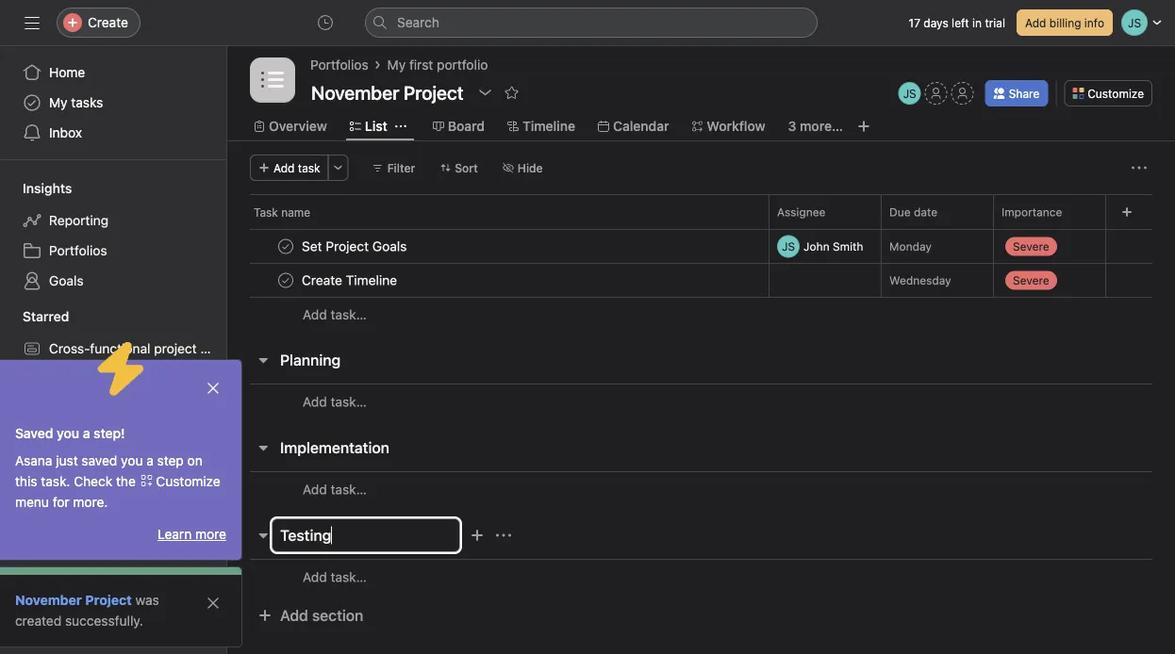 Task type: locate. For each thing, give the bounding box(es) containing it.
1 cross-functional project plan link from the top
[[11, 334, 226, 364]]

0 horizontal spatial a
[[83, 426, 90, 441]]

1 vertical spatial project
[[85, 593, 132, 608]]

november project down more.
[[49, 530, 159, 545]]

implementation button
[[280, 431, 390, 465]]

project down the goals link
[[154, 341, 197, 357]]

0 horizontal spatial first
[[71, 499, 95, 515]]

add left section
[[280, 607, 308, 625]]

1 vertical spatial cross-functional project plan link
[[11, 402, 226, 432]]

task… up implementation button
[[331, 394, 367, 410]]

1 vertical spatial portfolio
[[99, 499, 150, 515]]

portfolios down the history image in the top of the page
[[310, 57, 369, 73]]

portfolio
[[49, 469, 100, 485]]

more…
[[800, 118, 843, 134]]

filter
[[387, 161, 415, 175]]

november inside november project link
[[49, 530, 112, 545]]

0 vertical spatial completed image
[[275, 235, 297, 258]]

row
[[227, 194, 1175, 229], [250, 228, 1153, 230], [227, 229, 1175, 264], [227, 263, 1175, 298]]

my inside projects element
[[49, 499, 67, 515]]

task… for fourth "add task…" row from the top
[[331, 570, 367, 585]]

1 severe from the top
[[1013, 240, 1050, 253]]

section
[[312, 607, 364, 625]]

1 horizontal spatial portfolios link
[[310, 55, 369, 75]]

0 vertical spatial plan
[[200, 341, 226, 357]]

cross-functional project plan down the goals link
[[49, 341, 226, 357]]

project
[[154, 341, 197, 357], [154, 409, 197, 424]]

js left john
[[782, 240, 795, 253]]

more actions image
[[333, 162, 344, 174]]

plan inside 'starred' "element"
[[200, 341, 226, 357]]

completed image inside set project goals cell
[[275, 235, 297, 258]]

a left "step"
[[146, 453, 154, 469]]

task… for 1st "add task…" row from the top of the page
[[331, 307, 367, 323]]

1 cross- from the top
[[49, 341, 90, 357]]

1 vertical spatial cross-functional project plan
[[49, 409, 226, 424]]

0 horizontal spatial you
[[57, 426, 79, 441]]

task… inside header untitled section tree grid
[[331, 307, 367, 323]]

my inside global element
[[49, 95, 67, 110]]

november project link
[[11, 523, 215, 553], [15, 593, 132, 608]]

project
[[115, 530, 159, 545], [85, 593, 132, 608]]

completed checkbox for wednesday
[[275, 269, 297, 292]]

customize down info at right top
[[1088, 87, 1144, 100]]

3
[[788, 118, 797, 134]]

0 vertical spatial cross-functional project plan
[[49, 341, 226, 357]]

cross- down starred
[[49, 341, 90, 357]]

add task… button inside header implementation tree grid
[[303, 480, 367, 500]]

2 severe from the top
[[1013, 274, 1050, 287]]

more.
[[73, 495, 108, 510]]

1 completed checkbox from the top
[[275, 235, 297, 258]]

0 vertical spatial a
[[83, 426, 90, 441]]

0 vertical spatial my first portfolio
[[387, 57, 488, 73]]

cross-functional project plan link inside 'starred' "element"
[[11, 334, 226, 364]]

my tasks link
[[11, 88, 215, 118]]

create button
[[57, 8, 141, 38]]

menu
[[15, 495, 49, 510]]

my first portfolio down search
[[387, 57, 488, 73]]

1 vertical spatial js
[[782, 240, 795, 253]]

task… up section
[[331, 570, 367, 585]]

0 horizontal spatial my first portfolio
[[49, 499, 150, 515]]

0 vertical spatial js
[[903, 87, 917, 100]]

portfolios down reporting
[[49, 243, 107, 258]]

cross- inside projects element
[[49, 409, 90, 424]]

3 task… from the top
[[331, 482, 367, 498]]

learn more
[[158, 527, 226, 542]]

john
[[804, 240, 830, 253]]

2 completed image from the top
[[275, 269, 297, 292]]

project for bottommost november project link
[[85, 593, 132, 608]]

1 functional from the top
[[90, 341, 150, 357]]

header untitled section tree grid
[[227, 229, 1175, 332]]

my first portfolio down check
[[49, 499, 150, 515]]

hide sidebar image
[[25, 15, 40, 30]]

my for my workspace link
[[49, 598, 67, 613]]

functional up step!
[[90, 409, 150, 424]]

functional for cross-functional project plan 'link' within the projects element
[[90, 409, 150, 424]]

project down customize menu for more.
[[115, 530, 159, 545]]

1 vertical spatial customize
[[156, 474, 220, 490]]

asana
[[15, 453, 52, 469]]

3 more…
[[788, 118, 843, 134]]

task… down the create timeline text field
[[331, 307, 367, 323]]

functional down the goals link
[[90, 341, 150, 357]]

completed checkbox left the create timeline text field
[[275, 269, 297, 292]]

more
[[195, 527, 226, 542]]

implementation
[[280, 439, 390, 457]]

my
[[387, 57, 406, 73], [49, 95, 67, 110], [49, 499, 67, 515], [49, 598, 67, 613]]

add down implementation button
[[303, 482, 327, 498]]

my up created at the bottom of page
[[49, 598, 67, 613]]

cross-functional project plan link
[[11, 334, 226, 364], [11, 402, 226, 432]]

calendar
[[613, 118, 669, 134]]

add task… up section
[[303, 570, 367, 585]]

successfully.
[[65, 614, 143, 629]]

0 vertical spatial project
[[154, 341, 197, 357]]

november up created at the bottom of page
[[15, 593, 82, 608]]

2 project from the top
[[154, 409, 197, 424]]

plan down close toast icon
[[200, 409, 226, 424]]

0 horizontal spatial my first portfolio link
[[11, 492, 215, 523]]

0 horizontal spatial portfolio
[[99, 499, 150, 515]]

project1 link
[[11, 432, 215, 462]]

task… for 2nd "add task…" row from the bottom of the page
[[331, 482, 367, 498]]

Completed checkbox
[[275, 235, 297, 258], [275, 269, 297, 292]]

1 vertical spatial portfolios
[[49, 243, 107, 258]]

portfolio up show options icon
[[437, 57, 488, 73]]

0 vertical spatial customize
[[1088, 87, 1144, 100]]

november
[[49, 530, 112, 545], [15, 593, 82, 608]]

1 project from the top
[[154, 341, 197, 357]]

november project up the invite
[[15, 593, 132, 608]]

plan inside projects element
[[200, 409, 226, 424]]

1 vertical spatial plan
[[200, 409, 226, 424]]

cross-functional project plan up step!
[[49, 409, 226, 424]]

importance
[[1002, 206, 1062, 219]]

0 horizontal spatial customize
[[156, 474, 220, 490]]

completed image
[[275, 235, 297, 258], [275, 269, 297, 292]]

severe
[[1013, 240, 1050, 253], [1013, 274, 1050, 287]]

projects element
[[0, 368, 226, 557]]

inbox
[[49, 125, 82, 141]]

collapse task list for this section image right more
[[256, 528, 271, 543]]

add field image
[[1122, 207, 1133, 218]]

1 severe button from the top
[[994, 230, 1106, 264]]

history image
[[318, 15, 333, 30]]

0 vertical spatial cross-functional project plan link
[[11, 334, 226, 364]]

0 vertical spatial functional
[[90, 341, 150, 357]]

1 vertical spatial november project
[[15, 593, 132, 608]]

my left tasks
[[49, 95, 67, 110]]

0 vertical spatial you
[[57, 426, 79, 441]]

board link
[[433, 116, 485, 137]]

add task… button down the create timeline text field
[[303, 305, 367, 325]]

learn more link
[[158, 527, 226, 542]]

functional inside 'starred' "element"
[[90, 341, 150, 357]]

0 vertical spatial cross-
[[49, 341, 90, 357]]

2 completed checkbox from the top
[[275, 269, 297, 292]]

my inside teams element
[[49, 598, 67, 613]]

reporting link
[[11, 206, 215, 236]]

add task… inside header untitled section tree grid
[[303, 307, 367, 323]]

first
[[409, 57, 433, 73], [71, 499, 95, 515]]

add task… row
[[227, 297, 1175, 332], [227, 384, 1175, 420], [227, 472, 1175, 508], [227, 559, 1175, 595]]

add task… down implementation button
[[303, 482, 367, 498]]

november project inside projects element
[[49, 530, 159, 545]]

you
[[57, 426, 79, 441], [121, 453, 143, 469]]

workspace
[[71, 598, 137, 613]]

customize down on in the left of the page
[[156, 474, 220, 490]]

a
[[83, 426, 90, 441], [146, 453, 154, 469]]

project inside 'starred' "element"
[[154, 341, 197, 357]]

add up planning button at the left bottom of page
[[303, 307, 327, 323]]

0 vertical spatial november project
[[49, 530, 159, 545]]

workflow link
[[692, 116, 766, 137]]

0 horizontal spatial portfolios link
[[11, 236, 215, 266]]

0 vertical spatial project
[[115, 530, 159, 545]]

row containing task name
[[227, 194, 1175, 229]]

completed checkbox for monday
[[275, 235, 297, 258]]

on
[[187, 453, 203, 469]]

4 task… from the top
[[331, 570, 367, 585]]

portfolio down the
[[99, 499, 150, 515]]

3 add task… row from the top
[[227, 472, 1175, 508]]

1 horizontal spatial a
[[146, 453, 154, 469]]

add task… button for 2nd "add task…" row
[[303, 392, 367, 413]]

completed image inside create timeline cell
[[275, 269, 297, 292]]

portfolios link down reporting
[[11, 236, 215, 266]]

first down search
[[409, 57, 433, 73]]

my tasks
[[49, 95, 103, 110]]

1 vertical spatial first
[[71, 499, 95, 515]]

4 add task… button from the top
[[303, 567, 367, 588]]

functional inside projects element
[[90, 409, 150, 424]]

row containing wednesday
[[227, 263, 1175, 298]]

1 vertical spatial functional
[[90, 409, 150, 424]]

completed image down the task name
[[275, 235, 297, 258]]

1 vertical spatial cross-
[[49, 409, 90, 424]]

1 horizontal spatial portfolios
[[310, 57, 369, 73]]

severe button
[[994, 230, 1106, 264], [994, 264, 1106, 298]]

1 plan from the top
[[200, 341, 226, 357]]

1 horizontal spatial customize
[[1088, 87, 1144, 100]]

cross-functional project plan link down the goals link
[[11, 334, 226, 364]]

add task… up implementation button
[[303, 394, 367, 410]]

2 add task… from the top
[[303, 394, 367, 410]]

task.
[[41, 474, 70, 490]]

1 completed image from the top
[[275, 235, 297, 258]]

add left billing
[[1025, 16, 1047, 29]]

1 cross-functional project plan from the top
[[49, 341, 226, 357]]

completed image left the create timeline text field
[[275, 269, 297, 292]]

filter button
[[364, 155, 424, 181]]

calendar link
[[598, 116, 669, 137]]

insights button
[[0, 179, 72, 198]]

first right for
[[71, 499, 95, 515]]

saved
[[15, 426, 53, 441]]

1 vertical spatial my first portfolio
[[49, 499, 150, 515]]

1 add task… button from the top
[[303, 305, 367, 325]]

projects
[[23, 377, 74, 392]]

completed checkbox inside set project goals cell
[[275, 235, 297, 258]]

0 vertical spatial portfolios
[[310, 57, 369, 73]]

november project link down more.
[[11, 523, 215, 553]]

0 vertical spatial first
[[409, 57, 433, 73]]

1 vertical spatial collapse task list for this section image
[[256, 528, 271, 543]]

customize inside dropdown button
[[1088, 87, 1144, 100]]

add left task
[[274, 161, 295, 175]]

2 plan from the top
[[200, 409, 226, 424]]

2 task… from the top
[[331, 394, 367, 410]]

0 vertical spatial collapse task list for this section image
[[256, 353, 271, 368]]

1 vertical spatial completed image
[[275, 269, 297, 292]]

board
[[448, 118, 485, 134]]

add task… down the create timeline text field
[[303, 307, 367, 323]]

plan up close toast icon
[[200, 341, 226, 357]]

js down 17
[[903, 87, 917, 100]]

0 horizontal spatial js
[[782, 240, 795, 253]]

1 task… from the top
[[331, 307, 367, 323]]

november for topmost november project link
[[49, 530, 112, 545]]

add task… button down implementation button
[[303, 480, 367, 500]]

cross- up the saved you a step!
[[49, 409, 90, 424]]

collapse task list for this section image
[[256, 353, 271, 368], [256, 528, 271, 543]]

add task… button up implementation button
[[303, 392, 367, 413]]

my workspace link
[[11, 591, 215, 621]]

plan
[[200, 341, 226, 357], [200, 409, 226, 424]]

task… for 2nd "add task…" row
[[331, 394, 367, 410]]

1 vertical spatial completed checkbox
[[275, 269, 297, 292]]

1 horizontal spatial you
[[121, 453, 143, 469]]

functional for cross-functional project plan 'link' in the 'starred' "element"
[[90, 341, 150, 357]]

was
[[135, 593, 159, 608]]

1 vertical spatial a
[[146, 453, 154, 469]]

share
[[1009, 87, 1040, 100]]

cross-functional project plan inside projects element
[[49, 409, 226, 424]]

add inside add section button
[[280, 607, 308, 625]]

0 horizontal spatial portfolios
[[49, 243, 107, 258]]

row containing js
[[227, 229, 1175, 264]]

close toast image
[[206, 381, 221, 396]]

add task…
[[303, 307, 367, 323], [303, 394, 367, 410], [303, 482, 367, 498], [303, 570, 367, 585]]

tab actions image
[[395, 121, 406, 132]]

overview
[[269, 118, 327, 134]]

2 severe button from the top
[[994, 264, 1106, 298]]

0 vertical spatial november
[[49, 530, 112, 545]]

add
[[1025, 16, 1047, 29], [274, 161, 295, 175], [303, 307, 327, 323], [303, 394, 327, 410], [303, 482, 327, 498], [303, 570, 327, 585], [280, 607, 308, 625]]

0 vertical spatial my first portfolio link
[[387, 55, 488, 75]]

cross-functional project plan link up saved
[[11, 402, 226, 432]]

2 cross- from the top
[[49, 409, 90, 424]]

2 cross-functional project plan from the top
[[49, 409, 226, 424]]

task… down implementation button
[[331, 482, 367, 498]]

completed checkbox down the task name
[[275, 235, 297, 258]]

1 add task… from the top
[[303, 307, 367, 323]]

completed checkbox inside create timeline cell
[[275, 269, 297, 292]]

1 vertical spatial project
[[154, 409, 197, 424]]

november down more.
[[49, 530, 112, 545]]

cross-functional project plan for cross-functional project plan 'link' in the 'starred' "element"
[[49, 341, 226, 357]]

add task… button inside header untitled section tree grid
[[303, 305, 367, 325]]

my down task.
[[49, 499, 67, 515]]

portfolios link down the history image in the top of the page
[[310, 55, 369, 75]]

1 horizontal spatial js
[[903, 87, 917, 100]]

cross- inside 'starred' "element"
[[49, 341, 90, 357]]

1 vertical spatial november
[[15, 593, 82, 608]]

due
[[890, 206, 911, 219]]

2 add task… row from the top
[[227, 384, 1175, 420]]

2 cross-functional project plan link from the top
[[11, 402, 226, 432]]

november project link up the invite
[[15, 593, 132, 608]]

add a task to this section image
[[470, 528, 485, 543]]

completed image for monday
[[275, 235, 297, 258]]

task… inside header implementation tree grid
[[331, 482, 367, 498]]

1 horizontal spatial my first portfolio
[[387, 57, 488, 73]]

add task… button up section
[[303, 567, 367, 588]]

1 vertical spatial severe
[[1013, 274, 1050, 287]]

cross-
[[49, 341, 90, 357], [49, 409, 90, 424]]

my first portfolio link down search
[[387, 55, 488, 75]]

my first portfolio link down the
[[11, 492, 215, 523]]

1 vertical spatial you
[[121, 453, 143, 469]]

close image
[[206, 596, 221, 611]]

search
[[397, 15, 440, 30]]

this
[[15, 474, 37, 490]]

add task… button
[[303, 305, 367, 325], [303, 392, 367, 413], [303, 480, 367, 500], [303, 567, 367, 588]]

1 vertical spatial my first portfolio link
[[11, 492, 215, 523]]

0 vertical spatial portfolio
[[437, 57, 488, 73]]

3 add task… button from the top
[[303, 480, 367, 500]]

project up successfully.
[[85, 593, 132, 608]]

task name
[[254, 206, 310, 219]]

you up just
[[57, 426, 79, 441]]

add tab image
[[856, 119, 872, 134]]

my first portfolio
[[387, 57, 488, 73], [49, 499, 150, 515]]

1 horizontal spatial first
[[409, 57, 433, 73]]

None text field
[[307, 75, 469, 109]]

a left step!
[[83, 426, 90, 441]]

New section text field
[[272, 519, 460, 553]]

customize inside customize menu for more.
[[156, 474, 220, 490]]

1 collapse task list for this section image from the top
[[256, 353, 271, 368]]

0 vertical spatial completed checkbox
[[275, 235, 297, 258]]

task…
[[331, 307, 367, 323], [331, 394, 367, 410], [331, 482, 367, 498], [331, 570, 367, 585]]

2 add task… button from the top
[[303, 392, 367, 413]]

3 add task… from the top
[[303, 482, 367, 498]]

you up the
[[121, 453, 143, 469]]

project up "step"
[[154, 409, 197, 424]]

0 vertical spatial severe
[[1013, 240, 1050, 253]]

learn
[[158, 527, 192, 542]]

asana just saved you a step on this task. check the
[[15, 453, 203, 490]]

2 functional from the top
[[90, 409, 150, 424]]

2 collapse task list for this section image from the top
[[256, 528, 271, 543]]

collapse task list for this section image left planning button at the left bottom of page
[[256, 353, 271, 368]]

cross-functional project plan inside 'starred' "element"
[[49, 341, 226, 357]]



Task type: describe. For each thing, give the bounding box(es) containing it.
cross- for cross-functional project plan 'link' within the projects element
[[49, 409, 90, 424]]

add task… button for 1st "add task…" row from the top of the page
[[303, 305, 367, 325]]

in
[[973, 16, 982, 29]]

customize button
[[1064, 80, 1153, 107]]

hide button
[[494, 155, 551, 181]]

project for cross-functional project plan 'link' in the 'starred' "element"
[[154, 341, 197, 357]]

list
[[365, 118, 388, 134]]

my for my tasks link
[[49, 95, 67, 110]]

the
[[116, 474, 136, 490]]

cross-functional project plan link inside projects element
[[11, 402, 226, 432]]

add up add section button
[[303, 570, 327, 585]]

add task
[[274, 161, 320, 175]]

november project for topmost november project link
[[49, 530, 159, 545]]

customize menu for more.
[[15, 474, 220, 510]]

team button
[[0, 562, 56, 585]]

john smith
[[804, 240, 864, 253]]

left
[[952, 16, 969, 29]]

search button
[[365, 8, 818, 38]]

due date
[[890, 206, 938, 219]]

create timeline cell
[[227, 263, 770, 298]]

project1
[[49, 439, 98, 455]]

starred button
[[0, 308, 69, 326]]

trial
[[985, 16, 1006, 29]]

first inside projects element
[[71, 499, 95, 515]]

portfolio inside projects element
[[99, 499, 150, 515]]

step
[[157, 453, 184, 469]]

1 vertical spatial november project link
[[15, 593, 132, 608]]

more actions image
[[1132, 160, 1147, 175]]

planning
[[280, 351, 341, 369]]

my down search
[[387, 57, 406, 73]]

task
[[254, 206, 278, 219]]

js inside button
[[903, 87, 917, 100]]

november project for bottommost november project link
[[15, 593, 132, 608]]

projects button
[[0, 375, 74, 394]]

show options image
[[478, 85, 493, 100]]

1 add task… row from the top
[[227, 297, 1175, 332]]

4 add task… row from the top
[[227, 559, 1175, 595]]

tasks
[[71, 95, 103, 110]]

just
[[56, 453, 78, 469]]

Set Project Goals text field
[[298, 237, 413, 256]]

insights
[[23, 181, 72, 196]]

1 vertical spatial portfolios link
[[11, 236, 215, 266]]

search list box
[[365, 8, 818, 38]]

project for cross-functional project plan 'link' within the projects element
[[154, 409, 197, 424]]

goals
[[49, 273, 84, 289]]

js inside row
[[782, 240, 795, 253]]

billing
[[1050, 16, 1082, 29]]

cross-functional project plan for cross-functional project plan 'link' within the projects element
[[49, 409, 226, 424]]

hide
[[518, 161, 543, 175]]

1 horizontal spatial my first portfolio link
[[387, 55, 488, 75]]

more section actions image
[[496, 528, 511, 543]]

home
[[49, 65, 85, 80]]

invite button
[[18, 613, 99, 647]]

add task… button for 2nd "add task…" row from the bottom of the page
[[303, 480, 367, 500]]

insights element
[[0, 172, 226, 300]]

my for the my first portfolio link in projects element
[[49, 499, 67, 515]]

planning button
[[280, 343, 341, 377]]

collapse task list for this section image
[[256, 441, 271, 456]]

days
[[924, 16, 949, 29]]

set project goals cell
[[227, 229, 770, 264]]

list image
[[261, 69, 284, 92]]

check
[[74, 474, 112, 490]]

severe button for monday
[[994, 230, 1106, 264]]

november for bottommost november project link
[[15, 593, 82, 608]]

starred element
[[0, 300, 226, 368]]

date
[[914, 206, 938, 219]]

project for topmost november project link
[[115, 530, 159, 545]]

sort button
[[431, 155, 487, 181]]

add section
[[280, 607, 364, 625]]

Create Timeline text field
[[298, 271, 403, 290]]

workflow
[[707, 118, 766, 134]]

was created successfully.
[[15, 593, 159, 629]]

step!
[[94, 426, 125, 441]]

0 vertical spatial portfolios link
[[310, 55, 369, 75]]

timeline link
[[508, 116, 575, 137]]

my workspace
[[49, 598, 137, 613]]

overview link
[[254, 116, 327, 137]]

created
[[15, 614, 62, 629]]

cross- for cross-functional project plan 'link' in the 'starred' "element"
[[49, 341, 90, 357]]

name
[[281, 206, 310, 219]]

portfolio 1 link
[[11, 462, 215, 492]]

add down planning
[[303, 394, 327, 410]]

1
[[104, 469, 110, 485]]

js button
[[899, 82, 921, 105]]

info
[[1085, 16, 1105, 29]]

add task… button for fourth "add task…" row from the top
[[303, 567, 367, 588]]

my first portfolio link inside projects element
[[11, 492, 215, 523]]

list link
[[350, 116, 388, 137]]

completed image for wednesday
[[275, 269, 297, 292]]

goals link
[[11, 266, 215, 296]]

saved you a step!
[[15, 426, 125, 441]]

portfolio 1
[[49, 469, 110, 485]]

add section button
[[250, 599, 371, 633]]

portfolios inside insights element
[[49, 243, 107, 258]]

home link
[[11, 58, 215, 88]]

0 vertical spatial november project link
[[11, 523, 215, 553]]

teams element
[[0, 557, 226, 624]]

add to starred image
[[504, 85, 520, 100]]

header implementation tree grid
[[227, 472, 1175, 508]]

1 horizontal spatial portfolio
[[437, 57, 488, 73]]

for
[[53, 495, 69, 510]]

4 add task… from the top
[[303, 570, 367, 585]]

add inside header implementation tree grid
[[303, 482, 327, 498]]

my first portfolio inside projects element
[[49, 499, 150, 515]]

inbox link
[[11, 118, 215, 148]]

severe for monday
[[1013, 240, 1050, 253]]

17
[[909, 16, 921, 29]]

reporting
[[49, 213, 109, 228]]

plan for cross-functional project plan 'link' within the projects element
[[200, 409, 226, 424]]

share button
[[985, 80, 1048, 107]]

invite
[[53, 622, 87, 638]]

wednesday
[[890, 274, 952, 287]]

3 more… button
[[788, 116, 843, 137]]

customize for customize menu for more.
[[156, 474, 220, 490]]

timeline
[[523, 118, 575, 134]]

a inside asana just saved you a step on this task. check the
[[146, 453, 154, 469]]

smith
[[833, 240, 864, 253]]

plan for cross-functional project plan 'link' in the 'starred' "element"
[[200, 341, 226, 357]]

severe button for wednesday
[[994, 264, 1106, 298]]

add task button
[[250, 155, 329, 181]]

you inside asana just saved you a step on this task. check the
[[121, 453, 143, 469]]

sort
[[455, 161, 478, 175]]

customize for customize
[[1088, 87, 1144, 100]]

add task… inside header implementation tree grid
[[303, 482, 367, 498]]

starred
[[23, 309, 69, 325]]

global element
[[0, 46, 226, 159]]

add inside header untitled section tree grid
[[303, 307, 327, 323]]

add inside add billing info button
[[1025, 16, 1047, 29]]

team
[[23, 566, 56, 581]]

severe for wednesday
[[1013, 274, 1050, 287]]

monday
[[890, 240, 932, 253]]

assignee
[[777, 206, 826, 219]]

add inside add task button
[[274, 161, 295, 175]]



Task type: vqa. For each thing, say whether or not it's contained in the screenshot.
Today button
no



